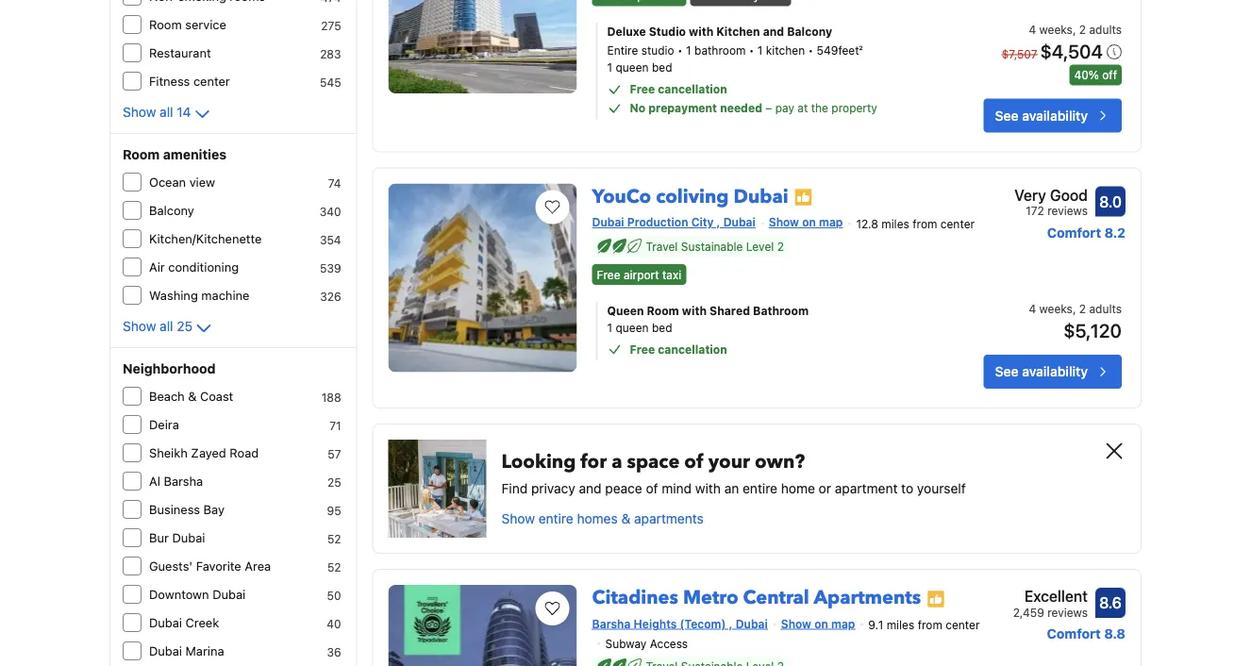 Task type: describe. For each thing, give the bounding box(es) containing it.
fitness
[[149, 74, 190, 88]]

adults for 4 weeks , 2 adults
[[1090, 23, 1122, 36]]

show entire homes & apartments
[[502, 511, 704, 527]]

center for 9.1 miles from center subway access
[[946, 619, 980, 632]]

with inside looking for a space of your own? find privacy and peace of mind with an entire home or apartment to yourself
[[695, 481, 721, 497]]

space
[[627, 449, 680, 475]]

looking for a space of your own? find privacy and peace of mind with an entire home or apartment to yourself
[[502, 449, 966, 497]]

coast
[[200, 389, 233, 403]]

no prepayment needed – pay at the property
[[630, 102, 878, 115]]

weeks for 4 weeks , 2 adults
[[1040, 23, 1073, 36]]

apartments
[[634, 511, 704, 527]]

citadines metro central apartments link
[[592, 578, 921, 611]]

room amenities
[[123, 147, 227, 162]]

all for 14
[[160, 104, 173, 120]]

al barsha
[[149, 474, 203, 488]]

an
[[725, 481, 739, 497]]

business
[[149, 503, 200, 517]]

weeks for 4 weeks , 2 adults $5,120
[[1040, 302, 1073, 315]]

71
[[330, 419, 341, 432]]

queen room with shared bathroom
[[607, 304, 809, 317]]

city
[[691, 216, 714, 229]]

show for show all 14 dropdown button
[[123, 104, 156, 120]]

12.8 miles from center
[[856, 217, 975, 230]]

beach
[[149, 389, 185, 403]]

comfort 8.2
[[1047, 225, 1126, 240]]

show for the show all 25 dropdown button
[[123, 319, 156, 334]]

9.1
[[869, 619, 884, 632]]

deluxe
[[607, 25, 646, 38]]

show for show entire homes & apartments "button" at the bottom of the page
[[502, 511, 535, 527]]

downtown
[[149, 587, 209, 602]]

citadines
[[592, 585, 678, 611]]

40% off
[[1074, 68, 1117, 82]]

95
[[327, 504, 341, 517]]

a
[[612, 449, 622, 475]]

washing
[[149, 288, 198, 302]]

very good element
[[1015, 184, 1088, 206]]

$4,504
[[1040, 40, 1103, 62]]

reviews inside excellent 2,459 reviews
[[1048, 606, 1088, 619]]

comfort for citadines metro central apartments
[[1047, 626, 1101, 642]]

see availability link for queen room with shared bathroom
[[984, 355, 1122, 389]]

looking
[[502, 449, 576, 475]]

show up level
[[769, 216, 799, 229]]

$5,120
[[1064, 319, 1122, 341]]

4 for 4 weeks , 2 adults
[[1029, 23, 1036, 36]]

the
[[811, 102, 829, 115]]

machine
[[201, 288, 250, 302]]

miles for 9.1
[[887, 619, 915, 632]]

14
[[177, 104, 191, 120]]

heights
[[634, 617, 677, 631]]

off
[[1103, 68, 1117, 82]]

dubai production city , dubai
[[592, 216, 756, 229]]

sustainable
[[681, 240, 743, 253]]

center for 12.8 miles from center
[[941, 217, 975, 230]]

reviews inside very good 172 reviews
[[1048, 204, 1088, 218]]

sheikh
[[149, 446, 188, 460]]

see availability link for deluxe studio with kitchen and balcony
[[984, 99, 1122, 133]]

to
[[901, 481, 914, 497]]

with for studio
[[689, 25, 714, 38]]

all for 25
[[160, 319, 173, 334]]

539
[[320, 261, 341, 275]]

citadines metro central apartments
[[592, 585, 921, 611]]

show down central
[[781, 617, 812, 631]]

air
[[149, 260, 165, 274]]

on for dubai
[[802, 216, 816, 229]]

find
[[502, 481, 528, 497]]

275
[[321, 19, 341, 32]]

–
[[766, 102, 772, 115]]

from for 9.1
[[918, 619, 943, 632]]

, right (tecom)
[[729, 617, 733, 631]]

50
[[327, 589, 341, 602]]

adults for 4 weeks , 2 adults $5,120
[[1090, 302, 1122, 315]]

kitchen/kitchenette
[[149, 232, 262, 246]]

metro
[[683, 585, 739, 611]]

amenities
[[163, 147, 227, 162]]

0 horizontal spatial balcony
[[149, 203, 194, 218]]

1 horizontal spatial and
[[763, 25, 784, 38]]

2 vertical spatial room
[[647, 304, 679, 317]]

see availability for deluxe studio with kitchen and balcony
[[995, 108, 1088, 123]]

view
[[189, 175, 215, 189]]

, inside 4 weeks , 2 adults $5,120
[[1073, 302, 1076, 315]]

2 • from the left
[[749, 44, 755, 57]]

excellent element
[[1013, 585, 1088, 608]]

queen inside entire studio • 1 bathroom • 1 kitchen • 549feet² 1 queen bed
[[616, 61, 649, 74]]

1 down queen
[[607, 321, 613, 334]]

airport
[[624, 268, 659, 281]]

homes
[[577, 511, 618, 527]]

availability for deluxe studio with kitchen and balcony
[[1022, 108, 1088, 123]]

very good 172 reviews
[[1015, 186, 1088, 218]]

scored 8.6 element
[[1096, 588, 1126, 618]]

free for queen
[[630, 343, 655, 356]]

, right city
[[717, 216, 721, 229]]

service
[[185, 17, 226, 32]]

own?
[[755, 449, 805, 475]]

188
[[321, 391, 341, 404]]

room for room service
[[149, 17, 182, 32]]

for
[[581, 449, 607, 475]]

12.8
[[856, 217, 878, 230]]

bed inside entire studio • 1 bathroom • 1 kitchen • 549feet² 1 queen bed
[[652, 61, 672, 74]]

2 for travel sustainable level 2
[[777, 240, 784, 253]]

entire studio • 1 bathroom • 1 kitchen • 549feet² 1 queen bed
[[607, 44, 863, 74]]

availability for queen room with shared bathroom
[[1022, 364, 1088, 380]]

beach & coast
[[149, 389, 233, 403]]

creek
[[186, 616, 219, 630]]

show all 25
[[123, 319, 193, 334]]

3 • from the left
[[808, 44, 814, 57]]

coliving
[[656, 184, 729, 210]]

deira
[[149, 418, 179, 432]]

2,459
[[1013, 606, 1045, 619]]

or
[[819, 481, 831, 497]]

show all 14
[[123, 104, 191, 120]]

travel
[[646, 240, 678, 253]]

entire inside looking for a space of your own? find privacy and peace of mind with an entire home or apartment to yourself
[[743, 481, 778, 497]]

free airport taxi
[[597, 268, 682, 281]]

1 right studio
[[686, 44, 691, 57]]

2 for 4 weeks , 2 adults
[[1079, 23, 1086, 36]]

0 vertical spatial center
[[193, 74, 230, 88]]

free cancellation for room
[[630, 343, 727, 356]]

business bay
[[149, 503, 225, 517]]

cancellation for room
[[658, 343, 727, 356]]

area
[[245, 559, 271, 573]]

studio
[[649, 25, 686, 38]]

340
[[320, 205, 341, 218]]

545
[[320, 76, 341, 89]]

no
[[630, 102, 646, 115]]

bur
[[149, 531, 169, 545]]

central
[[743, 585, 810, 611]]

326
[[320, 290, 341, 303]]

production
[[627, 216, 688, 229]]

taxi
[[663, 268, 682, 281]]

prepayment
[[649, 102, 717, 115]]

see availability for queen room with shared bathroom
[[995, 364, 1088, 380]]

miles for 12.8
[[882, 217, 910, 230]]

access
[[650, 637, 688, 650]]



Task type: vqa. For each thing, say whether or not it's contained in the screenshot.
SCORED 8.6 Element
yes



Task type: locate. For each thing, give the bounding box(es) containing it.
1 vertical spatial show on map
[[781, 617, 855, 631]]

comfort 8.8
[[1047, 626, 1126, 642]]

25 up 95
[[327, 476, 341, 489]]

with inside queen room with shared bathroom link
[[682, 304, 707, 317]]

show all 25 button
[[123, 317, 215, 340]]

52 for guests' favorite area
[[327, 561, 341, 574]]

2 weeks from the top
[[1040, 302, 1073, 315]]

youco coliving dubai image
[[388, 184, 577, 372]]

1 vertical spatial bed
[[652, 321, 672, 334]]

bed
[[652, 61, 672, 74], [652, 321, 672, 334]]

2 comfort from the top
[[1047, 626, 1101, 642]]

good
[[1050, 186, 1088, 204]]

from
[[913, 217, 938, 230], [918, 619, 943, 632]]

reviews down excellent in the right bottom of the page
[[1048, 606, 1088, 619]]

2 up $4,504
[[1079, 23, 1086, 36]]

0 vertical spatial and
[[763, 25, 784, 38]]

1 vertical spatial balcony
[[149, 203, 194, 218]]

show on map for dubai
[[769, 216, 843, 229]]

1 4 from the top
[[1029, 23, 1036, 36]]

map left 9.1
[[831, 617, 855, 631]]

1 down entire
[[607, 61, 613, 74]]

weeks up $4,504
[[1040, 23, 1073, 36]]

1 bed from the top
[[652, 61, 672, 74]]

free cancellation down 1 queen bed
[[630, 343, 727, 356]]

2 see availability link from the top
[[984, 355, 1122, 389]]

queen down entire
[[616, 61, 649, 74]]

& right homes on the left of the page
[[621, 511, 631, 527]]

map left 12.8
[[819, 216, 843, 229]]

0 vertical spatial adults
[[1090, 23, 1122, 36]]

this property is part of our preferred partner program. it's committed to providing excellent service and good value. it'll pay us a higher commission if you make a booking. image
[[927, 590, 946, 609], [927, 590, 946, 609]]

show inside "button"
[[502, 511, 535, 527]]

queen room with shared bathroom link
[[607, 302, 926, 319]]

of left mind
[[646, 481, 658, 497]]

0 vertical spatial 4
[[1029, 23, 1036, 36]]

1 vertical spatial 52
[[327, 561, 341, 574]]

40
[[327, 617, 341, 630]]

0 vertical spatial see availability
[[995, 108, 1088, 123]]

map
[[819, 216, 843, 229], [831, 617, 855, 631]]

and inside looking for a space of your own? find privacy and peace of mind with an entire home or apartment to yourself
[[579, 481, 602, 497]]

reviews
[[1048, 204, 1088, 218], [1048, 606, 1088, 619]]

0 vertical spatial 2
[[1079, 23, 1086, 36]]

36
[[327, 646, 341, 659]]

1 52 from the top
[[327, 532, 341, 545]]

adults up "$5,120"
[[1090, 302, 1122, 315]]

8.8
[[1104, 626, 1126, 642]]

and down for
[[579, 481, 602, 497]]

map for dubai
[[819, 216, 843, 229]]

1 vertical spatial comfort
[[1047, 626, 1101, 642]]

on for central
[[815, 617, 828, 631]]

& left coast
[[188, 389, 197, 403]]

room up restaurant
[[149, 17, 182, 32]]

1 vertical spatial 4
[[1029, 302, 1036, 315]]

0 vertical spatial 25
[[177, 319, 193, 334]]

0 vertical spatial entire
[[743, 481, 778, 497]]

0 vertical spatial all
[[160, 104, 173, 120]]

and up the kitchen
[[763, 25, 784, 38]]

weeks inside 4 weeks , 2 adults $5,120
[[1040, 302, 1073, 315]]

free left airport
[[597, 268, 621, 281]]

from for 12.8
[[913, 217, 938, 230]]

free up no
[[630, 83, 655, 96]]

center right fitness
[[193, 74, 230, 88]]

see availability link down the 40%
[[984, 99, 1122, 133]]

1 vertical spatial and
[[579, 481, 602, 497]]

free cancellation
[[630, 83, 727, 96], [630, 343, 727, 356]]

1 queen from the top
[[616, 61, 649, 74]]

room
[[149, 17, 182, 32], [123, 147, 160, 162], [647, 304, 679, 317]]

1 vertical spatial free
[[597, 268, 621, 281]]

miles inside the 9.1 miles from center subway access
[[887, 619, 915, 632]]

deluxe studio with kitchen and balcony link
[[607, 23, 926, 40]]

bathroom
[[695, 44, 746, 57]]

with up bathroom
[[689, 25, 714, 38]]

1 see from the top
[[995, 108, 1019, 123]]

availability down 4 weeks , 2 adults $5,120
[[1022, 364, 1088, 380]]

see availability down 4 weeks , 2 adults $5,120
[[995, 364, 1088, 380]]

0 vertical spatial see availability link
[[984, 99, 1122, 133]]

all down washing
[[160, 319, 173, 334]]

• right the kitchen
[[808, 44, 814, 57]]

1 weeks from the top
[[1040, 23, 1073, 36]]

4 for 4 weeks , 2 adults $5,120
[[1029, 302, 1036, 315]]

bathroom
[[753, 304, 809, 317]]

neighborhood
[[123, 361, 216, 377]]

on
[[802, 216, 816, 229], [815, 617, 828, 631]]

free cancellation for studio
[[630, 83, 727, 96]]

0 vertical spatial on
[[802, 216, 816, 229]]

1 comfort from the top
[[1047, 225, 1101, 240]]

2 availability from the top
[[1022, 364, 1088, 380]]

entire right an
[[743, 481, 778, 497]]

see availability link
[[984, 99, 1122, 133], [984, 355, 1122, 389]]

1 vertical spatial center
[[941, 217, 975, 230]]

conditioning
[[168, 260, 239, 274]]

1 vertical spatial see availability
[[995, 364, 1088, 380]]

kitchen
[[766, 44, 805, 57]]

guests' favorite area
[[149, 559, 271, 573]]

1 queen bed
[[607, 321, 672, 334]]

1 horizontal spatial &
[[621, 511, 631, 527]]

free
[[630, 83, 655, 96], [597, 268, 621, 281], [630, 343, 655, 356]]

balcony down ocean
[[149, 203, 194, 218]]

1 all from the top
[[160, 104, 173, 120]]

1 vertical spatial see
[[995, 364, 1019, 380]]

2 see from the top
[[995, 364, 1019, 380]]

74
[[328, 176, 341, 190]]

2 vertical spatial center
[[946, 619, 980, 632]]

1 vertical spatial entire
[[539, 511, 574, 527]]

2 queen from the top
[[616, 321, 649, 334]]

2 vertical spatial with
[[695, 481, 721, 497]]

show all 14 button
[[123, 103, 214, 126]]

1 horizontal spatial balcony
[[787, 25, 833, 38]]

1 vertical spatial 2
[[777, 240, 784, 253]]

map for central
[[831, 617, 855, 631]]

0 horizontal spatial entire
[[539, 511, 574, 527]]

1 vertical spatial with
[[682, 304, 707, 317]]

bed down studio
[[652, 61, 672, 74]]

2 right level
[[777, 240, 784, 253]]

very
[[1015, 186, 1047, 204]]

1 vertical spatial availability
[[1022, 364, 1088, 380]]

52 down 95
[[327, 532, 341, 545]]

on down 'apartments'
[[815, 617, 828, 631]]

2 horizontal spatial •
[[808, 44, 814, 57]]

1 vertical spatial adults
[[1090, 302, 1122, 315]]

172
[[1026, 204, 1045, 218]]

1 horizontal spatial 25
[[327, 476, 341, 489]]

center left the 2,459
[[946, 619, 980, 632]]

1 see availability link from the top
[[984, 99, 1122, 133]]

show down fitness
[[123, 104, 156, 120]]

all
[[160, 104, 173, 120], [160, 319, 173, 334]]

0 vertical spatial map
[[819, 216, 843, 229]]

1 horizontal spatial of
[[685, 449, 704, 475]]

queen
[[607, 304, 644, 317]]

comfort down good at the top of the page
[[1047, 225, 1101, 240]]

0 vertical spatial &
[[188, 389, 197, 403]]

0 vertical spatial show on map
[[769, 216, 843, 229]]

& inside "button"
[[621, 511, 631, 527]]

with left shared
[[682, 304, 707, 317]]

peace
[[605, 481, 642, 497]]

1 horizontal spatial •
[[749, 44, 755, 57]]

0 vertical spatial miles
[[882, 217, 910, 230]]

air conditioning
[[149, 260, 239, 274]]

2 52 from the top
[[327, 561, 341, 574]]

2 all from the top
[[160, 319, 173, 334]]

barsha up "subway" on the bottom
[[592, 617, 631, 631]]

4
[[1029, 23, 1036, 36], [1029, 302, 1036, 315]]

4 inside 4 weeks , 2 adults $5,120
[[1029, 302, 1036, 315]]

0 vertical spatial weeks
[[1040, 23, 1073, 36]]

show on map up level
[[769, 216, 843, 229]]

0 horizontal spatial &
[[188, 389, 197, 403]]

marina
[[186, 644, 224, 658]]

balcony
[[787, 25, 833, 38], [149, 203, 194, 218]]

25 inside dropdown button
[[177, 319, 193, 334]]

apartment
[[835, 481, 898, 497]]

room for room amenities
[[123, 147, 160, 162]]

room service
[[149, 17, 226, 32]]

1 vertical spatial miles
[[887, 619, 915, 632]]

1 down "deluxe studio with kitchen and balcony" link
[[758, 44, 763, 57]]

4 weeks , 2 adults
[[1029, 23, 1122, 36]]

show down washing
[[123, 319, 156, 334]]

from right 12.8
[[913, 217, 938, 230]]

0 horizontal spatial and
[[579, 481, 602, 497]]

(tecom)
[[680, 617, 726, 631]]

entire
[[607, 44, 638, 57]]

1 vertical spatial room
[[123, 147, 160, 162]]

1 horizontal spatial entire
[[743, 481, 778, 497]]

2 bed from the top
[[652, 321, 672, 334]]

looking for a space of your own? image
[[388, 440, 487, 538]]

kitchen
[[717, 25, 760, 38]]

1 vertical spatial &
[[621, 511, 631, 527]]

from inside the 9.1 miles from center subway access
[[918, 619, 943, 632]]

travel sustainable level 2
[[646, 240, 784, 253]]

cancellation for studio
[[658, 83, 727, 96]]

room up 1 queen bed
[[647, 304, 679, 317]]

of up mind
[[685, 449, 704, 475]]

adults inside 4 weeks , 2 adults $5,120
[[1090, 302, 1122, 315]]

deluxe studio with kitchen and balcony
[[607, 25, 833, 38]]

center
[[193, 74, 230, 88], [941, 217, 975, 230], [946, 619, 980, 632]]

queen down queen
[[616, 321, 649, 334]]

0 vertical spatial 52
[[327, 532, 341, 545]]

free for deluxe
[[630, 83, 655, 96]]

queen
[[616, 61, 649, 74], [616, 321, 649, 334]]

1 vertical spatial barsha
[[592, 617, 631, 631]]

2 reviews from the top
[[1048, 606, 1088, 619]]

center inside the 9.1 miles from center subway access
[[946, 619, 980, 632]]

room up ocean
[[123, 147, 160, 162]]

2 vertical spatial 2
[[1079, 302, 1086, 315]]

2 cancellation from the top
[[658, 343, 727, 356]]

8.2
[[1105, 225, 1126, 240]]

fitness center
[[149, 74, 230, 88]]

entire
[[743, 481, 778, 497], [539, 511, 574, 527]]

bed down the queen room with shared bathroom
[[652, 321, 672, 334]]

1 see availability from the top
[[995, 108, 1088, 123]]

52 up 50
[[327, 561, 341, 574]]

1 cancellation from the top
[[658, 83, 727, 96]]

availability down the 40%
[[1022, 108, 1088, 123]]

52 for bur dubai
[[327, 532, 341, 545]]

2 vertical spatial free
[[630, 343, 655, 356]]

1 vertical spatial reviews
[[1048, 606, 1088, 619]]

all left 14
[[160, 104, 173, 120]]

0 vertical spatial see
[[995, 108, 1019, 123]]

1 vertical spatial all
[[160, 319, 173, 334]]

1 vertical spatial 25
[[327, 476, 341, 489]]

0 vertical spatial balcony
[[787, 25, 833, 38]]

dubai marina
[[149, 644, 224, 658]]

1 vertical spatial free cancellation
[[630, 343, 727, 356]]

1 availability from the top
[[1022, 108, 1088, 123]]

2 inside 4 weeks , 2 adults $5,120
[[1079, 302, 1086, 315]]

0 vertical spatial from
[[913, 217, 938, 230]]

entire inside "button"
[[539, 511, 574, 527]]

1 reviews from the top
[[1048, 204, 1088, 218]]

miles
[[882, 217, 910, 230], [887, 619, 915, 632]]

1 vertical spatial from
[[918, 619, 943, 632]]

2 up "$5,120"
[[1079, 302, 1086, 315]]

0 vertical spatial availability
[[1022, 108, 1088, 123]]

1 free cancellation from the top
[[630, 83, 727, 96]]

bay
[[203, 503, 225, 517]]

with inside "deluxe studio with kitchen and balcony" link
[[689, 25, 714, 38]]

miles right 9.1
[[887, 619, 915, 632]]

see availability
[[995, 108, 1088, 123], [995, 364, 1088, 380]]

1 vertical spatial on
[[815, 617, 828, 631]]

miles right 12.8
[[882, 217, 910, 230]]

downtown dubai
[[149, 587, 246, 602]]

youco coliving dubai link
[[592, 176, 789, 210]]

0 vertical spatial reviews
[[1048, 204, 1088, 218]]

cancellation down the queen room with shared bathroom
[[658, 343, 727, 356]]

free cancellation up prepayment
[[630, 83, 727, 96]]

entire down "privacy"
[[539, 511, 574, 527]]

, up "$5,120"
[[1073, 302, 1076, 315]]

,
[[1073, 23, 1076, 36], [717, 216, 721, 229], [1073, 302, 1076, 315], [729, 617, 733, 631]]

see for deluxe studio with kitchen and balcony
[[995, 108, 1019, 123]]

&
[[188, 389, 197, 403], [621, 511, 631, 527]]

cancellation
[[658, 83, 727, 96], [658, 343, 727, 356]]

washing machine
[[149, 288, 250, 302]]

at
[[798, 102, 808, 115]]

1 vertical spatial of
[[646, 481, 658, 497]]

1 adults from the top
[[1090, 23, 1122, 36]]

weeks up "$5,120"
[[1040, 302, 1073, 315]]

• down kitchen at top right
[[749, 44, 755, 57]]

0 vertical spatial free cancellation
[[630, 83, 727, 96]]

cancellation up prepayment
[[658, 83, 727, 96]]

2 4 from the top
[[1029, 302, 1036, 315]]

0 vertical spatial queen
[[616, 61, 649, 74]]

restaurant
[[149, 46, 211, 60]]

1 vertical spatial map
[[831, 617, 855, 631]]

this property is part of our preferred partner program. it's committed to providing excellent service and good value. it'll pay us a higher commission if you make a booking. image
[[794, 188, 813, 207], [794, 188, 813, 207]]

adults
[[1090, 23, 1122, 36], [1090, 302, 1122, 315]]

0 vertical spatial cancellation
[[658, 83, 727, 96]]

from right 9.1
[[918, 619, 943, 632]]

level
[[746, 240, 774, 253]]

balcony up the kitchen
[[787, 25, 833, 38]]

0 horizontal spatial barsha
[[164, 474, 203, 488]]

al
[[149, 474, 160, 488]]

1 vertical spatial weeks
[[1040, 302, 1073, 315]]

2 see availability from the top
[[995, 364, 1088, 380]]

see for queen room with shared bathroom
[[995, 364, 1019, 380]]

25
[[177, 319, 193, 334], [327, 476, 341, 489]]

dubai
[[734, 184, 789, 210], [592, 216, 624, 229], [724, 216, 756, 229], [172, 531, 205, 545], [213, 587, 246, 602], [149, 616, 182, 630], [736, 617, 768, 631], [149, 644, 182, 658]]

reviews down good at the top of the page
[[1048, 204, 1088, 218]]

1 vertical spatial queen
[[616, 321, 649, 334]]

see availability down the 40%
[[995, 108, 1088, 123]]

scored 8.0 element
[[1096, 186, 1126, 217]]

show on map for central
[[781, 617, 855, 631]]

free down 1 queen bed
[[630, 343, 655, 356]]

0 vertical spatial free
[[630, 83, 655, 96]]

$7,507
[[1002, 48, 1038, 61]]

0 vertical spatial bed
[[652, 61, 672, 74]]

2 adults from the top
[[1090, 302, 1122, 315]]

favorite
[[196, 559, 241, 573]]

with left an
[[695, 481, 721, 497]]

0 horizontal spatial 25
[[177, 319, 193, 334]]

comfort down excellent 2,459 reviews
[[1047, 626, 1101, 642]]

1 horizontal spatial barsha
[[592, 617, 631, 631]]

1 vertical spatial cancellation
[[658, 343, 727, 356]]

0 vertical spatial of
[[685, 449, 704, 475]]

center left 172 at the right top of the page
[[941, 217, 975, 230]]

0 vertical spatial comfort
[[1047, 225, 1101, 240]]

0 horizontal spatial of
[[646, 481, 658, 497]]

adults up $4,504
[[1090, 23, 1122, 36]]

0 vertical spatial with
[[689, 25, 714, 38]]

0 vertical spatial barsha
[[164, 474, 203, 488]]

1 • from the left
[[678, 44, 683, 57]]

1 vertical spatial see availability link
[[984, 355, 1122, 389]]

2 free cancellation from the top
[[630, 343, 727, 356]]

with for room
[[682, 304, 707, 317]]

sheikh zayed road
[[149, 446, 259, 460]]

2 for 4 weeks , 2 adults $5,120
[[1079, 302, 1086, 315]]

25 down washing
[[177, 319, 193, 334]]

show on map
[[769, 216, 843, 229], [781, 617, 855, 631]]

, up $4,504
[[1073, 23, 1076, 36]]

barsha up business bay
[[164, 474, 203, 488]]

0 horizontal spatial •
[[678, 44, 683, 57]]

52
[[327, 532, 341, 545], [327, 561, 341, 574]]

see availability link down 4 weeks , 2 adults $5,120
[[984, 355, 1122, 389]]

show down find
[[502, 511, 535, 527]]

• right studio
[[678, 44, 683, 57]]

on left 12.8
[[802, 216, 816, 229]]

ocean
[[149, 175, 186, 189]]

9.1 miles from center subway access
[[605, 619, 980, 650]]

show on map down central
[[781, 617, 855, 631]]

comfort for youco coliving dubai
[[1047, 225, 1101, 240]]

0 vertical spatial room
[[149, 17, 182, 32]]



